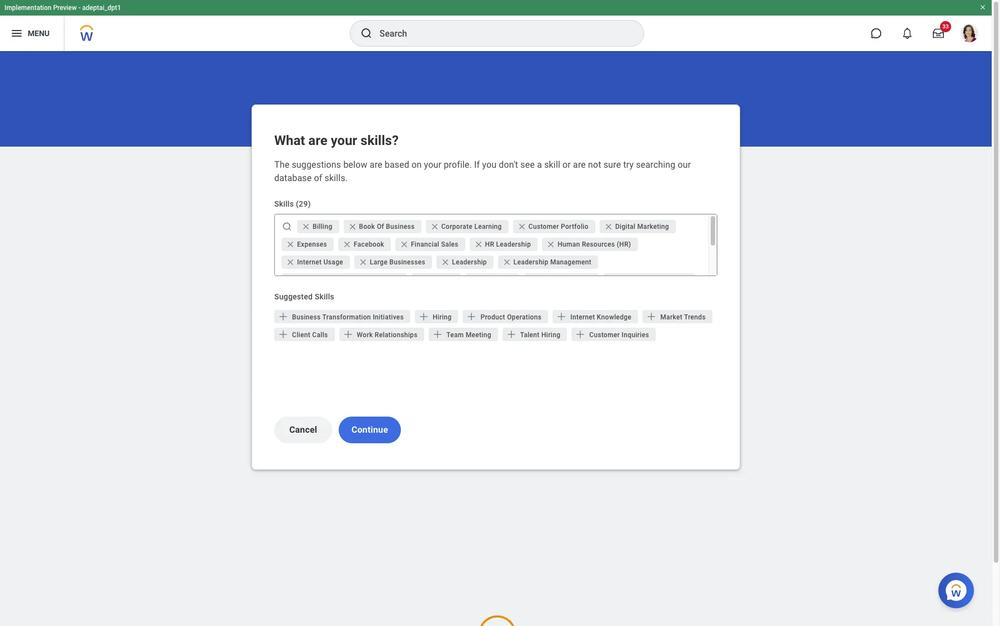 Task type: vqa. For each thing, say whether or not it's contained in the screenshot.
CHLOÉ BALLANTYNE
no



Task type: locate. For each thing, give the bounding box(es) containing it.
0 vertical spatial hiring
[[433, 313, 452, 321]]

internet left knowledge
[[571, 313, 595, 321]]

2 horizontal spatial are
[[573, 159, 586, 170]]

plus image for product operations
[[466, 311, 477, 322]]

internet for internet usage
[[297, 258, 322, 266]]

leadership button
[[437, 256, 494, 269]]

business inside business transformation initiatives button
[[292, 313, 321, 321]]

close environment banner image
[[980, 4, 987, 11]]

decisions
[[658, 276, 689, 284]]

knowledge
[[597, 313, 632, 321]]

business
[[386, 223, 415, 231], [292, 313, 321, 321]]

hiring button
[[415, 310, 459, 323]]

hiring
[[433, 313, 452, 321], [542, 331, 561, 339]]

remove image
[[302, 222, 313, 231], [348, 222, 357, 231], [430, 222, 441, 231], [430, 222, 439, 231], [518, 222, 529, 231], [518, 222, 526, 231], [286, 240, 297, 249], [474, 240, 485, 249], [474, 240, 483, 249], [286, 258, 297, 267], [286, 258, 295, 267], [359, 258, 370, 267], [359, 258, 368, 267], [441, 258, 450, 267], [503, 258, 514, 267]]

plus image inside team meeting button
[[432, 329, 443, 340]]

remove image
[[302, 222, 311, 231], [348, 222, 359, 231], [604, 222, 615, 231], [604, 222, 613, 231], [286, 240, 295, 249], [343, 240, 354, 249], [343, 240, 352, 249], [400, 240, 411, 249], [400, 240, 409, 249], [547, 240, 558, 249], [547, 240, 556, 249], [441, 258, 452, 267], [503, 258, 512, 267]]

customer down the internet knowledge on the bottom
[[590, 331, 620, 339]]

customer inside customer portfolio button
[[529, 223, 559, 231]]

0 horizontal spatial business
[[292, 313, 321, 321]]

inquiries
[[622, 331, 649, 339]]

client
[[292, 331, 311, 339]]

leadership down hr leadership
[[514, 258, 549, 266]]

plus image up the talent hiring
[[556, 311, 567, 322]]

search image
[[360, 27, 373, 40], [282, 221, 293, 232]]

your
[[331, 133, 357, 148], [424, 159, 442, 170]]

1 vertical spatial internet
[[571, 313, 595, 321]]

remove image inside the leadership management button
[[503, 258, 514, 267]]

leadership for leadership
[[452, 258, 487, 266]]

customer inquiries
[[590, 331, 649, 339]]

client calls
[[292, 331, 328, 339]]

business inside book of business button
[[386, 223, 415, 231]]

internet down expenses button
[[297, 258, 322, 266]]

implementation preview -   adeptai_dpt1
[[4, 4, 121, 12]]

hiring inside "button"
[[433, 313, 452, 321]]

plus image inside talent hiring button
[[506, 329, 517, 340]]

plus image left client
[[278, 329, 289, 340]]

product
[[481, 313, 505, 321]]

skills
[[274, 199, 294, 208], [315, 292, 334, 301]]

0 vertical spatial skills
[[274, 199, 294, 208]]

business right "of"
[[386, 223, 415, 231]]

of
[[377, 223, 384, 231]]

plus image inside market trends button
[[646, 311, 657, 322]]

1 vertical spatial skills
[[315, 292, 334, 301]]

businesses
[[390, 258, 426, 266]]

customer
[[529, 223, 559, 231], [590, 331, 620, 339]]

sure
[[604, 159, 621, 170]]

1 vertical spatial hiring
[[542, 331, 561, 339]]

financial sales button
[[395, 238, 465, 251]]

1 vertical spatial plus image
[[432, 329, 443, 340]]

on
[[412, 159, 422, 170]]

talent
[[520, 331, 540, 339]]

marketing
[[638, 223, 669, 231]]

plus image for business transformation initiatives
[[278, 311, 289, 322]]

1 horizontal spatial your
[[424, 159, 442, 170]]

large businesses button
[[354, 256, 432, 269]]

0 horizontal spatial customer
[[529, 223, 559, 231]]

0 horizontal spatial hiring
[[433, 313, 452, 321]]

leadership right hr at the left
[[496, 241, 531, 248]]

preview
[[53, 4, 77, 12]]

hr leadership button
[[470, 238, 538, 251]]

0 horizontal spatial internet
[[297, 258, 322, 266]]

plus image for client calls
[[278, 329, 289, 340]]

1 vertical spatial your
[[424, 159, 442, 170]]

continue
[[352, 424, 388, 435]]

customer up human
[[529, 223, 559, 231]]

0 vertical spatial business
[[386, 223, 415, 231]]

plus image down suggested
[[278, 311, 289, 322]]

internet for internet knowledge
[[571, 313, 595, 321]]

0 horizontal spatial skills
[[274, 199, 294, 208]]

plus image left the work on the bottom left of page
[[342, 329, 354, 340]]

1 horizontal spatial business
[[386, 223, 415, 231]]

leadership down sales
[[452, 258, 487, 266]]

leadership management button
[[498, 256, 598, 269]]

implementation
[[4, 4, 51, 12]]

1 vertical spatial customer
[[590, 331, 620, 339]]

plus image inside business transformation initiatives button
[[278, 311, 289, 322]]

leadership for leadership management
[[514, 258, 549, 266]]

plus image for internet knowledge
[[556, 311, 567, 322]]

large
[[370, 258, 388, 266]]

remove image inside book of business button
[[348, 222, 357, 231]]

plus image left market
[[646, 311, 657, 322]]

are right below at the left
[[370, 159, 383, 170]]

plus image for hiring
[[418, 311, 429, 322]]

0 horizontal spatial plus image
[[278, 311, 289, 322]]

plus image
[[418, 311, 429, 322], [466, 311, 477, 322], [556, 311, 567, 322], [646, 311, 657, 322], [278, 329, 289, 340], [342, 329, 354, 340], [506, 329, 517, 340], [575, 329, 586, 340]]

1 horizontal spatial hiring
[[542, 331, 561, 339]]

hiring right talent
[[542, 331, 561, 339]]

facebook
[[354, 241, 384, 248]]

financial sales
[[411, 241, 459, 248]]

business up client calls button
[[292, 313, 321, 321]]

plus image for talent hiring
[[506, 329, 517, 340]]

1 horizontal spatial internet
[[571, 313, 595, 321]]

adeptai_dpt1
[[82, 4, 121, 12]]

0 horizontal spatial search image
[[282, 221, 293, 232]]

0 vertical spatial your
[[331, 133, 357, 148]]

of
[[314, 173, 322, 183]]

0 vertical spatial internet
[[297, 258, 322, 266]]

business transformation initiatives
[[292, 313, 404, 321]]

are right "or"
[[573, 159, 586, 170]]

suggested skills
[[274, 292, 334, 301]]

calls
[[312, 331, 328, 339]]

plus image inside product operations button
[[466, 311, 477, 322]]

portfolio
[[561, 223, 589, 231]]

plus image
[[278, 311, 289, 322], [432, 329, 443, 340]]

or
[[563, 159, 571, 170]]

your right on
[[424, 159, 442, 170]]

operations
[[507, 313, 542, 321]]

remove image inside the billing button
[[302, 222, 313, 231]]

plus image down internet knowledge button
[[575, 329, 586, 340]]

plus image left team
[[432, 329, 443, 340]]

linkedin
[[427, 276, 454, 284]]

logo image
[[463, 610, 529, 626]]

plus image up team meeting
[[466, 311, 477, 322]]

relationships
[[375, 331, 418, 339]]

are
[[308, 133, 328, 148], [370, 159, 383, 170], [573, 159, 586, 170]]

cancel
[[289, 424, 317, 435]]

searching
[[636, 159, 676, 170]]

0 vertical spatial customer
[[529, 223, 559, 231]]

plus image for team meeting
[[432, 329, 443, 340]]

plus image for customer inquiries
[[575, 329, 586, 340]]

not
[[588, 159, 601, 170]]

skills left (29) on the top
[[274, 199, 294, 208]]

customer inside customer inquiries button
[[590, 331, 620, 339]]

book of business button
[[344, 220, 421, 233]]

Search Workday  search field
[[380, 21, 621, 46]]

plus image inside customer inquiries button
[[575, 329, 586, 340]]

1 horizontal spatial customer
[[590, 331, 620, 339]]

1 horizontal spatial plus image
[[432, 329, 443, 340]]

remove image inside the billing button
[[302, 222, 311, 231]]

(29)
[[296, 199, 311, 208]]

you
[[482, 159, 497, 170]]

your inside 'the suggestions below are based on your profile. if you don't see a skill or are not sure try searching our database of skills.'
[[424, 159, 442, 170]]

billing button
[[297, 220, 339, 233]]

work relationships
[[357, 331, 418, 339]]

your up below at the left
[[331, 133, 357, 148]]

0 vertical spatial plus image
[[278, 311, 289, 322]]

skills up business transformation initiatives button
[[315, 292, 334, 301]]

skills (29)
[[274, 199, 311, 208]]

plus image inside internet knowledge button
[[556, 311, 567, 322]]

plus image inside the hiring "button"
[[418, 311, 429, 322]]

work relationships button
[[339, 328, 424, 341]]

plus image inside work relationships button
[[342, 329, 354, 340]]

0 vertical spatial search image
[[360, 27, 373, 40]]

plus image right initiatives
[[418, 311, 429, 322]]

inbox large image
[[933, 28, 944, 39]]

plus image down product operations
[[506, 329, 517, 340]]

are up suggestions
[[308, 133, 328, 148]]

hiring up team
[[433, 313, 452, 321]]

plus image inside client calls button
[[278, 329, 289, 340]]

profile logan mcneil image
[[961, 24, 979, 44]]

human resources (hr) button
[[542, 238, 638, 251]]

product operations
[[481, 313, 542, 321]]

suggested
[[274, 292, 313, 301]]

financial
[[411, 241, 439, 248]]

internet knowledge button
[[553, 310, 638, 323]]

digital marketing
[[615, 223, 669, 231]]

remove image inside expenses button
[[286, 240, 297, 249]]

1 vertical spatial business
[[292, 313, 321, 321]]

linkedin button
[[412, 273, 461, 287]]

the suggestions below are based on your profile. if you don't see a skill or are not sure try searching our database of skills.
[[274, 159, 691, 183]]



Task type: describe. For each thing, give the bounding box(es) containing it.
facebook button
[[338, 238, 391, 251]]

corporate
[[441, 223, 473, 231]]

hr leadership
[[485, 241, 531, 248]]

a
[[537, 159, 542, 170]]

plus image for market trends
[[646, 311, 657, 322]]

market trends button
[[643, 310, 713, 323]]

usage
[[324, 258, 343, 266]]

customer inquiries button
[[572, 328, 656, 341]]

skill
[[544, 159, 560, 170]]

talent hiring button
[[503, 328, 567, 341]]

if
[[474, 159, 480, 170]]

client calls button
[[274, 328, 335, 341]]

human
[[558, 241, 580, 248]]

plus image for work relationships
[[342, 329, 354, 340]]

operational decisions
[[620, 276, 689, 284]]

customer for customer inquiries
[[590, 331, 620, 339]]

work
[[357, 331, 373, 339]]

don't
[[499, 159, 518, 170]]

meeting
[[466, 331, 491, 339]]

1 horizontal spatial are
[[370, 159, 383, 170]]

initiatives
[[373, 313, 404, 321]]

menu
[[28, 29, 50, 38]]

leadership inside 'button'
[[496, 241, 531, 248]]

corporate learning button
[[426, 220, 509, 233]]

based
[[385, 159, 409, 170]]

book of business
[[359, 223, 415, 231]]

continue button
[[339, 417, 401, 443]]

product operations button
[[463, 310, 548, 323]]

profile.
[[444, 159, 472, 170]]

human resources (hr)
[[558, 241, 631, 248]]

customer for customer portfolio
[[529, 223, 559, 231]]

large businesses
[[370, 258, 426, 266]]

remove image inside book of business button
[[348, 222, 359, 231]]

remove image inside the leadership management button
[[503, 258, 512, 267]]

see
[[521, 159, 535, 170]]

market trends
[[661, 313, 706, 321]]

learning
[[475, 223, 502, 231]]

hr
[[485, 241, 494, 248]]

(hr)
[[617, 241, 631, 248]]

what
[[274, 133, 305, 148]]

33
[[943, 23, 949, 29]]

operational
[[620, 276, 656, 284]]

remove image inside leadership button
[[441, 258, 452, 267]]

team meeting
[[447, 331, 491, 339]]

0 horizontal spatial your
[[331, 133, 357, 148]]

market
[[661, 313, 683, 321]]

notifications large image
[[902, 28, 913, 39]]

1 horizontal spatial search image
[[360, 27, 373, 40]]

resources
[[582, 241, 615, 248]]

team
[[447, 331, 464, 339]]

-
[[78, 4, 81, 12]]

corporate learning
[[441, 223, 502, 231]]

internet usage
[[297, 258, 343, 266]]

transformation
[[322, 313, 371, 321]]

33 button
[[927, 21, 952, 46]]

team meeting button
[[429, 328, 498, 341]]

leadership management
[[514, 258, 592, 266]]

our
[[678, 159, 691, 170]]

digital marketing button
[[600, 220, 676, 233]]

suggestions
[[292, 159, 341, 170]]

billing
[[313, 223, 332, 231]]

expenses button
[[282, 238, 334, 251]]

hiring inside button
[[542, 331, 561, 339]]

skills?
[[361, 133, 399, 148]]

below
[[343, 159, 368, 170]]

book
[[359, 223, 375, 231]]

sales
[[441, 241, 459, 248]]

remove image inside expenses button
[[286, 240, 295, 249]]

the
[[274, 159, 290, 170]]

try
[[623, 159, 634, 170]]

menu button
[[0, 16, 64, 51]]

database
[[274, 173, 312, 183]]

justify image
[[10, 27, 23, 40]]

1 horizontal spatial skills
[[315, 292, 334, 301]]

customer portfolio button
[[513, 220, 595, 233]]

management
[[550, 258, 592, 266]]

remove image inside leadership button
[[441, 258, 450, 267]]

expenses
[[297, 241, 327, 248]]

0 horizontal spatial are
[[308, 133, 328, 148]]

menu banner
[[0, 0, 992, 51]]

1 vertical spatial search image
[[282, 221, 293, 232]]

operational decisions button
[[604, 273, 695, 287]]

digital
[[615, 223, 636, 231]]



